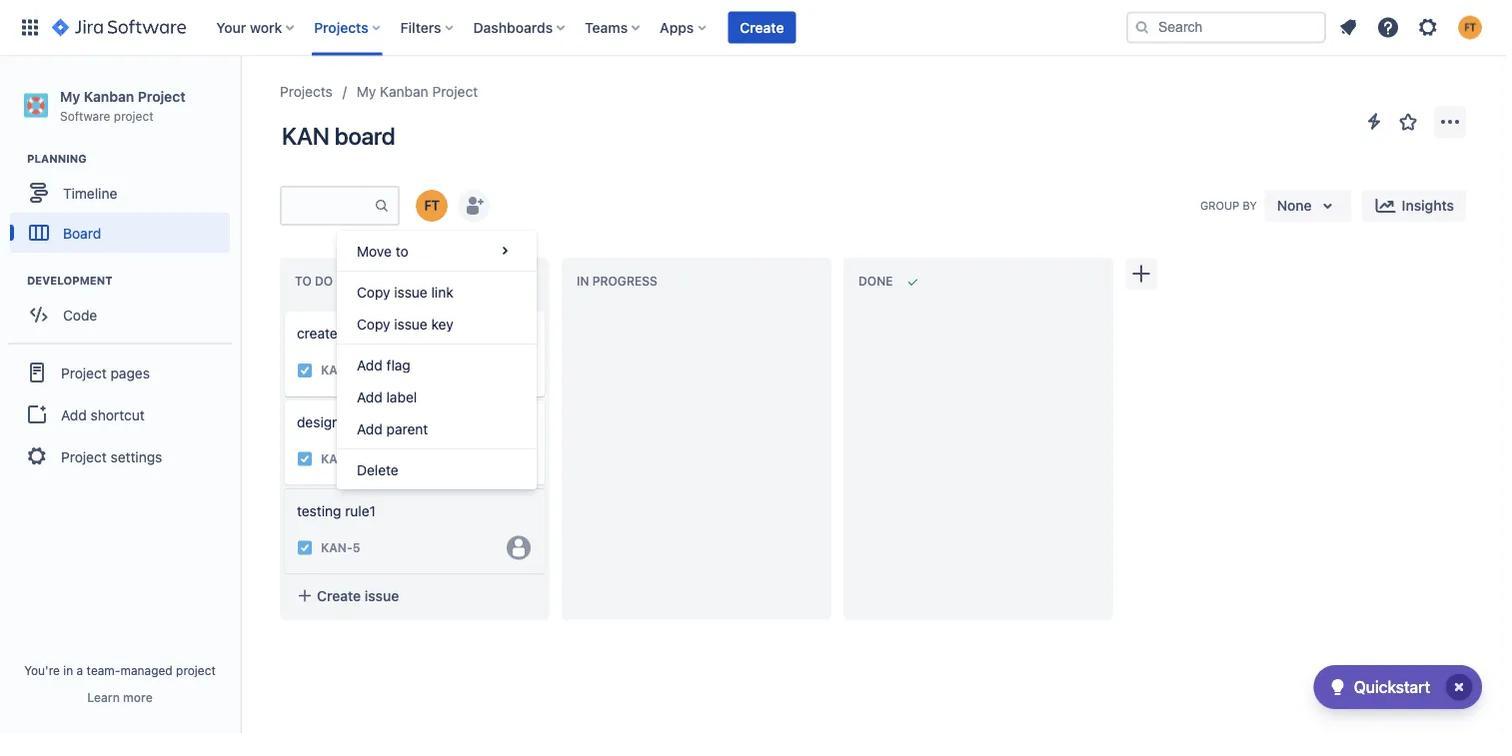 Task type: vqa. For each thing, say whether or not it's contained in the screenshot.
projects related to Projects DROPDOWN BUTTON
yes



Task type: locate. For each thing, give the bounding box(es) containing it.
label
[[386, 389, 417, 405]]

2 copy from the top
[[357, 316, 390, 332]]

issue inside 'dropdown button'
[[394, 284, 428, 300]]

0 vertical spatial project
[[114, 109, 154, 123]]

1 copy from the top
[[357, 284, 390, 300]]

projects up kan
[[280, 83, 333, 100]]

kan-5
[[321, 541, 360, 555]]

unassigned image
[[507, 447, 531, 471]]

add left 'shortcut'
[[61, 407, 87, 423]]

kan- inside "link"
[[321, 452, 353, 466]]

3 kan- from the top
[[321, 541, 353, 555]]

testing
[[297, 503, 341, 519]]

delete
[[357, 462, 399, 478]]

0 vertical spatial create
[[740, 19, 784, 35]]

create inside primary element
[[740, 19, 784, 35]]

0 vertical spatial copy
[[357, 284, 390, 300]]

learn
[[87, 691, 120, 705]]

project inside my kanban project software project
[[114, 109, 154, 123]]

copy down move
[[357, 284, 390, 300]]

progress
[[593, 275, 658, 289]]

project right managed
[[176, 664, 216, 678]]

project right software
[[114, 109, 154, 123]]

projects for projects popup button
[[314, 19, 369, 35]]

none button
[[1265, 190, 1352, 222]]

task image left the kan-5 link
[[297, 540, 313, 556]]

my kanban project
[[357, 83, 478, 100]]

group
[[8, 343, 232, 485]]

create button
[[728, 11, 796, 43]]

task image
[[297, 451, 313, 467], [297, 540, 313, 556]]

projects inside projects popup button
[[314, 19, 369, 35]]

project
[[432, 83, 478, 100], [138, 88, 185, 104], [61, 365, 107, 381], [61, 449, 107, 465]]

0 vertical spatial task image
[[297, 451, 313, 467]]

create
[[740, 19, 784, 35], [317, 588, 361, 604]]

0 vertical spatial issue
[[394, 284, 428, 300]]

kan- down design
[[321, 452, 353, 466]]

1 kan- from the top
[[321, 364, 353, 378]]

your work
[[216, 19, 282, 35]]

task image for design frontend templates
[[297, 451, 313, 467]]

1 vertical spatial copy
[[357, 316, 390, 332]]

teams
[[585, 19, 628, 35]]

1 create issue image from the top
[[273, 298, 297, 322]]

0 vertical spatial create issue image
[[273, 298, 297, 322]]

board link
[[10, 213, 230, 253]]

task image up create issue icon
[[297, 451, 313, 467]]

group by
[[1201, 199, 1257, 212]]

0 vertical spatial kan-
[[321, 364, 353, 378]]

add left "flag" at the left
[[357, 357, 383, 373]]

kan- for testing
[[321, 541, 353, 555]]

add for add label
[[357, 389, 383, 405]]

kanban up software
[[84, 88, 134, 104]]

create column image
[[1130, 262, 1154, 286]]

issue
[[394, 284, 428, 300], [394, 316, 428, 332], [365, 588, 399, 604]]

copy
[[357, 284, 390, 300], [357, 316, 390, 332]]

kan-1 link
[[321, 362, 358, 379]]

kan-5 link
[[321, 540, 360, 557]]

1 vertical spatial task image
[[297, 540, 313, 556]]

projects up projects link
[[314, 19, 369, 35]]

my
[[357, 83, 376, 100], [60, 88, 80, 104]]

kan-
[[321, 364, 353, 378], [321, 452, 353, 466], [321, 541, 353, 555]]

1 task image from the top
[[297, 451, 313, 467]]

create down the kan-5 link
[[317, 588, 361, 604]]

1 vertical spatial kan-
[[321, 452, 353, 466]]

0 horizontal spatial kanban
[[84, 88, 134, 104]]

create issue image
[[273, 475, 297, 499]]

2 task image from the top
[[297, 540, 313, 556]]

planning image
[[3, 147, 27, 171]]

add flag
[[357, 357, 411, 373]]

in progress
[[577, 275, 658, 289]]

more image
[[1439, 110, 1463, 134]]

search image
[[1135, 19, 1151, 35]]

2 kan- from the top
[[321, 452, 353, 466]]

add label
[[357, 389, 417, 405]]

add up 2
[[357, 421, 383, 437]]

key
[[431, 316, 454, 332]]

1 horizontal spatial my
[[357, 83, 376, 100]]

kanban up board
[[380, 83, 429, 100]]

managed
[[120, 664, 173, 678]]

appswitcher icon image
[[18, 15, 42, 39]]

do
[[315, 275, 333, 289]]

add inside button
[[61, 407, 87, 423]]

kanban for my kanban project
[[380, 83, 429, 100]]

create issue image down to
[[273, 298, 297, 322]]

project left "sidebar navigation" icon at the left of page
[[138, 88, 185, 104]]

development
[[27, 275, 112, 288]]

project down filters popup button
[[432, 83, 478, 100]]

1 vertical spatial create
[[317, 588, 361, 604]]

0 horizontal spatial create
[[317, 588, 361, 604]]

add parent
[[357, 421, 428, 437]]

done
[[859, 275, 893, 289]]

add shortcut
[[61, 407, 145, 423]]

copy issue link
[[357, 284, 454, 300]]

move to
[[357, 243, 409, 259]]

1 horizontal spatial create
[[740, 19, 784, 35]]

kan- right task icon
[[321, 364, 353, 378]]

my up software
[[60, 88, 80, 104]]

kanban for my kanban project software project
[[84, 88, 134, 104]]

add
[[357, 357, 383, 373], [357, 389, 383, 405], [61, 407, 87, 423], [357, 421, 383, 437]]

banner
[[0, 0, 1507, 56]]

jira software image
[[52, 15, 186, 39], [52, 15, 186, 39]]

create issue image
[[273, 298, 297, 322], [273, 387, 297, 411]]

dashboards button
[[467, 11, 573, 43]]

copy for copy issue key
[[357, 316, 390, 332]]

copy issue link button
[[337, 276, 537, 308]]

copy inside 'dropdown button'
[[357, 284, 390, 300]]

1 vertical spatial projects
[[280, 83, 333, 100]]

parent
[[386, 421, 428, 437]]

sidebar navigation image
[[218, 80, 262, 120]]

your
[[216, 19, 246, 35]]

2 vertical spatial issue
[[365, 588, 399, 604]]

create issue image down task icon
[[273, 387, 297, 411]]

create right apps popup button
[[740, 19, 784, 35]]

create issue image for design frontend templates
[[273, 387, 297, 411]]

copy up add flag
[[357, 316, 390, 332]]

issue for link
[[394, 284, 428, 300]]

copy inside dropdown button
[[357, 316, 390, 332]]

database
[[341, 325, 401, 342]]

issue inside dropdown button
[[394, 316, 428, 332]]

1 vertical spatial issue
[[394, 316, 428, 332]]

settings image
[[1417, 15, 1441, 39]]

frontend
[[344, 414, 399, 431]]

move to button
[[337, 235, 537, 267]]

copy issue key
[[357, 316, 454, 332]]

0 horizontal spatial my
[[60, 88, 80, 104]]

kan-1
[[321, 364, 358, 378]]

0 vertical spatial projects
[[314, 19, 369, 35]]

add label button
[[337, 381, 537, 413]]

kan- down testing rule1
[[321, 541, 353, 555]]

create database
[[297, 325, 401, 342]]

2 vertical spatial kan-
[[321, 541, 353, 555]]

project pages
[[61, 365, 150, 381]]

check image
[[1326, 676, 1350, 700]]

project inside my kanban project software project
[[138, 88, 185, 104]]

my for my kanban project software project
[[60, 88, 80, 104]]

create for create
[[740, 19, 784, 35]]

my kanban project link
[[357, 80, 478, 104]]

0 horizontal spatial project
[[114, 109, 154, 123]]

learn more
[[87, 691, 153, 705]]

1 vertical spatial project
[[176, 664, 216, 678]]

shortcut
[[91, 407, 145, 423]]

apps button
[[654, 11, 714, 43]]

2 create issue image from the top
[[273, 387, 297, 411]]

1 vertical spatial create issue image
[[273, 387, 297, 411]]

to
[[396, 243, 409, 259]]

add up frontend
[[357, 389, 383, 405]]

insights
[[1402, 197, 1455, 214]]

help image
[[1377, 15, 1401, 39]]

Search this board text field
[[282, 188, 374, 224]]

kanban inside my kanban project software project
[[84, 88, 134, 104]]

my inside my kanban project software project
[[60, 88, 80, 104]]

none
[[1277, 197, 1312, 214]]

5
[[353, 541, 360, 555]]

by
[[1243, 199, 1257, 212]]

1 horizontal spatial kanban
[[380, 83, 429, 100]]

to
[[295, 275, 312, 289]]

Search field
[[1127, 11, 1327, 43]]

move
[[357, 243, 392, 259]]

group containing project pages
[[8, 343, 232, 485]]

my up board
[[357, 83, 376, 100]]



Task type: describe. For each thing, give the bounding box(es) containing it.
dismiss quickstart image
[[1444, 672, 1476, 704]]

automations menu button icon image
[[1363, 109, 1387, 133]]

funky town image
[[416, 190, 448, 222]]

in
[[63, 664, 73, 678]]

to do
[[295, 275, 333, 289]]

in
[[577, 275, 589, 289]]

filters button
[[395, 11, 461, 43]]

project settings
[[61, 449, 162, 465]]

1
[[353, 364, 358, 378]]

insights button
[[1362, 190, 1467, 222]]

kan
[[282, 122, 330, 150]]

task image for testing rule1
[[297, 540, 313, 556]]

link
[[431, 284, 454, 300]]

project settings link
[[8, 435, 232, 479]]

2
[[353, 452, 360, 466]]

projects button
[[308, 11, 389, 43]]

code link
[[10, 295, 230, 335]]

add parent button
[[337, 413, 537, 445]]

unassigned image
[[507, 536, 531, 560]]

planning group
[[10, 151, 239, 259]]

actions/move to image
[[493, 239, 517, 263]]

project up add shortcut at the bottom left of page
[[61, 365, 107, 381]]

apps
[[660, 19, 694, 35]]

create issue
[[317, 588, 399, 604]]

add shortcut button
[[8, 395, 232, 435]]

add for add flag
[[357, 357, 383, 373]]

issue inside button
[[365, 588, 399, 604]]

templates
[[403, 414, 467, 431]]

my kanban project software project
[[60, 88, 185, 123]]

notifications image
[[1337, 15, 1361, 39]]

teams button
[[579, 11, 648, 43]]

projects for projects link
[[280, 83, 333, 100]]

quickstart button
[[1314, 666, 1483, 710]]

development image
[[3, 269, 27, 293]]

design
[[297, 414, 340, 431]]

your work button
[[210, 11, 302, 43]]

board
[[63, 225, 101, 241]]

create issue image for create database
[[273, 298, 297, 322]]

code
[[63, 307, 97, 323]]

star kan board image
[[1397, 110, 1421, 134]]

a
[[77, 664, 83, 678]]

you're in a team-managed project
[[24, 664, 216, 678]]

planning
[[27, 153, 87, 166]]

my for my kanban project
[[357, 83, 376, 100]]

pages
[[110, 365, 150, 381]]

work
[[250, 19, 282, 35]]

settings
[[110, 449, 162, 465]]

kan board
[[282, 122, 395, 150]]

kan-2
[[321, 452, 360, 466]]

project pages link
[[8, 351, 232, 395]]

you're
[[24, 664, 60, 678]]

issue for key
[[394, 316, 428, 332]]

quickstart
[[1354, 678, 1431, 697]]

copy issue key button
[[337, 308, 537, 340]]

timeline
[[63, 185, 117, 201]]

create
[[297, 325, 338, 342]]

kan- for design
[[321, 452, 353, 466]]

copy for copy issue link
[[357, 284, 390, 300]]

kan-2 link
[[321, 451, 360, 468]]

group
[[1201, 199, 1240, 212]]

testing rule1
[[297, 503, 376, 519]]

software
[[60, 109, 110, 123]]

add for add shortcut
[[61, 407, 87, 423]]

flag
[[386, 357, 411, 373]]

filters
[[401, 19, 441, 35]]

insights image
[[1374, 194, 1398, 218]]

task image
[[297, 363, 313, 379]]

add flag button
[[337, 349, 537, 381]]

development group
[[10, 273, 239, 341]]

add people image
[[462, 194, 486, 218]]

board
[[335, 122, 395, 150]]

project down add shortcut at the bottom left of page
[[61, 449, 107, 465]]

design frontend templates
[[297, 414, 467, 431]]

projects link
[[280, 80, 333, 104]]

rule1
[[345, 503, 376, 519]]

delete button
[[337, 454, 537, 486]]

learn more button
[[87, 690, 153, 706]]

create for create issue
[[317, 588, 361, 604]]

team-
[[87, 664, 120, 678]]

your profile and settings image
[[1459, 15, 1483, 39]]

more
[[123, 691, 153, 705]]

banner containing your work
[[0, 0, 1507, 56]]

timeline link
[[10, 173, 230, 213]]

primary element
[[12, 0, 1127, 55]]

1 horizontal spatial project
[[176, 664, 216, 678]]

dashboards
[[473, 19, 553, 35]]

add for add parent
[[357, 421, 383, 437]]



